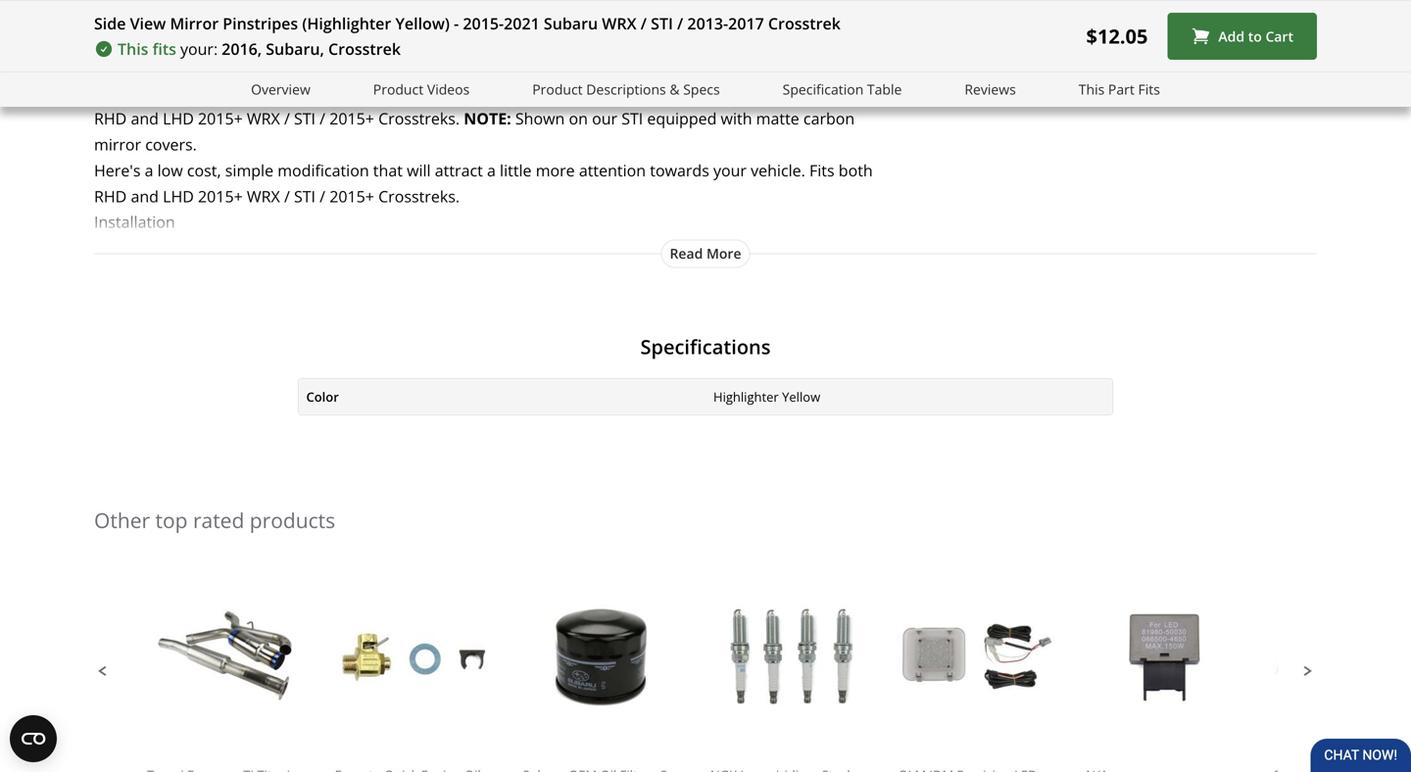 Task type: describe. For each thing, give the bounding box(es) containing it.
use
[[325, 263, 351, 284]]

&
[[670, 80, 680, 99]]

crosstreks. inside here's a low cost, simple modification that will attract a little more attention towards your vehicle.  fits both rhd and lhd 2015+ wrx / sti / 2015+ crosstreks.
[[379, 108, 460, 129]]

product videos
[[373, 80, 470, 99]]

fits right part
[[1139, 80, 1161, 99]]

1 vertical spatial vehicle.
[[751, 160, 806, 181]]

fingers
[[316, 289, 366, 310]]

overview
[[251, 80, 311, 99]]

installation
[[139, 237, 219, 258]]

wet
[[246, 289, 275, 310]]

2015+ down sfb15wrxmirpin-
[[330, 108, 374, 129]]

more inside here's a low cost, simple modification that will attract a little more attention towards your vehicle.  fits both rhd and lhd 2015+ wrx / sti / 2015+ crosstreks.
[[536, 82, 575, 103]]

$12.05
[[1087, 23, 1149, 50]]

0 horizontal spatial soap
[[533, 263, 568, 284]]

to inside button
[[1249, 27, 1263, 45]]

this for this fits your: 2016, subaru, crosstrek
[[118, 38, 148, 59]]

sti left 2013-
[[651, 13, 673, 34]]

the right mix,
[[800, 263, 824, 284]]

mirror
[[170, 13, 219, 34]]

allow
[[570, 315, 609, 336]]

read more
[[670, 244, 742, 263]]

your:
[[180, 38, 218, 59]]

product videos link
[[373, 78, 470, 101]]

your down equipped
[[714, 160, 747, 181]]

attract inside here's a low cost, simple modification that will attract a little more attention towards your vehicle.  fits both rhd and lhd 2015+ wrx / sti / 2015+ crosstreks.
[[435, 82, 483, 103]]

here's inside here's a low cost, simple modification that will attract a little more attention towards your vehicle.  fits both rhd and lhd 2015+ wrx / sti / 2015+ crosstreks.
[[94, 82, 141, 103]]

specifications
[[641, 333, 771, 360]]

2013-
[[688, 13, 729, 34]]

both inside shown on our sti equipped with matte carbon mirror covers. here's a low cost, simple modification that will attract a little more attention towards your vehicle.  fits both rhd and lhd 2015+ wrx / sti / 2015+ crosstreks. installation a wet installation is recommended.  with wet installations a mixture of soap and water is recommended.  clean the application area first.  then, use one drop of dishwasher soap in a cup of water, mix, and wet the bumper area of your vehicle.  wet your fingers with this mixture and the pinstripe pieces.  simply remove the pinstripe from the backing paper and apply it to the bumper after wetting.  allow to dry.
[[839, 160, 873, 181]]

2015-
[[463, 13, 504, 34]]

this part fits
[[1079, 80, 1161, 99]]

side
[[94, 13, 126, 34]]

view
[[130, 13, 166, 34]]

backing
[[162, 315, 218, 336]]

this part fits link
[[1079, 78, 1161, 101]]

of down application
[[131, 289, 146, 310]]

part
[[1109, 80, 1135, 99]]

then,
[[281, 263, 321, 284]]

paper
[[222, 315, 265, 336]]

rated
[[193, 506, 244, 534]]

description
[[174, 35, 283, 62]]

both inside here's a low cost, simple modification that will attract a little more attention towards your vehicle.  fits both rhd and lhd 2015+ wrx / sti / 2015+ crosstreks.
[[839, 82, 873, 103]]

product descriptions & specs link
[[533, 78, 720, 101]]

a down the fits
[[145, 82, 153, 103]]

2015+ up with
[[330, 186, 374, 207]]

note:
[[464, 108, 512, 129]]

(highlighter
[[302, 13, 391, 34]]

in
[[572, 263, 586, 284]]

matte
[[757, 108, 800, 129]]

0 horizontal spatial wet
[[108, 237, 135, 258]]

and up water,
[[647, 237, 675, 258]]

water
[[679, 237, 721, 258]]

your down then,
[[279, 289, 312, 310]]

specification
[[783, 80, 864, 99]]

on
[[569, 108, 588, 129]]

your inside here's a low cost, simple modification that will attract a little more attention towards your vehicle.  fits both rhd and lhd 2015+ wrx / sti / 2015+ crosstreks.
[[714, 82, 747, 103]]

this fits your: 2016, subaru, crosstrek
[[118, 38, 401, 59]]

first.
[[244, 263, 277, 284]]

cost, inside here's a low cost, simple modification that will attract a little more attention towards your vehicle.  fits both rhd and lhd 2015+ wrx / sti / 2015+ crosstreks.
[[187, 82, 221, 103]]

top
[[155, 506, 188, 534]]

add to cart
[[1219, 27, 1294, 45]]

will inside shown on our sti equipped with matte carbon mirror covers. here's a low cost, simple modification that will attract a little more attention towards your vehicle.  fits both rhd and lhd 2015+ wrx / sti / 2015+ crosstreks. installation a wet installation is recommended.  with wet installations a mixture of soap and water is recommended.  clean the application area first.  then, use one drop of dishwasher soap in a cup of water, mix, and wet the bumper area of your vehicle.  wet your fingers with this mixture and the pinstripe pieces.  simply remove the pinstripe from the backing paper and apply it to the bumper after wetting.  allow to dry.
[[407, 160, 431, 181]]

and down wet at the top of page
[[269, 315, 297, 336]]

videos
[[427, 80, 470, 99]]

yellow)
[[396, 13, 450, 34]]

rhd inside shown on our sti equipped with matte carbon mirror covers. here's a low cost, simple modification that will attract a little more attention towards your vehicle.  fits both rhd and lhd 2015+ wrx / sti / 2015+ crosstreks. installation a wet installation is recommended.  with wet installations a mixture of soap and water is recommended.  clean the application area first.  then, use one drop of dishwasher soap in a cup of water, mix, and wet the bumper area of your vehicle.  wet your fingers with this mixture and the pinstripe pieces.  simply remove the pinstripe from the backing paper and apply it to the bumper after wetting.  allow to dry.
[[94, 186, 127, 207]]

of right cup
[[634, 263, 648, 284]]

more
[[707, 244, 742, 263]]

2015+ down description
[[198, 108, 243, 129]]

dishwasher
[[445, 263, 529, 284]]

the right it
[[378, 315, 402, 336]]

that inside shown on our sti equipped with matte carbon mirror covers. here's a low cost, simple modification that will attract a little more attention towards your vehicle.  fits both rhd and lhd 2015+ wrx / sti / 2015+ crosstreks. installation a wet installation is recommended.  with wet installations a mixture of soap and water is recommended.  clean the application area first.  then, use one drop of dishwasher soap in a cup of water, mix, and wet the bumper area of your vehicle.  wet your fingers with this mixture and the pinstripe pieces.  simply remove the pinstripe from the backing paper and apply it to the bumper after wetting.  allow to dry.
[[373, 160, 403, 181]]

side view mirror pinstripes (highlighter yellow) - 2015-2021 subaru wrx / sti / 2013-2017 crosstrek
[[94, 13, 841, 34]]

2017
[[729, 13, 765, 34]]

0 horizontal spatial to
[[359, 315, 374, 336]]

apply
[[301, 315, 341, 336]]

subaru
[[544, 13, 598, 34]]

wetting.
[[508, 315, 566, 336]]

reviews link
[[965, 78, 1017, 101]]

installations
[[423, 237, 511, 258]]

0 vertical spatial bumper
[[828, 263, 886, 284]]

add
[[1219, 27, 1245, 45]]

and up remove at top right
[[737, 263, 765, 284]]

simple inside shown on our sti equipped with matte carbon mirror covers. here's a low cost, simple modification that will attract a little more attention towards your vehicle.  fits both rhd and lhd 2015+ wrx / sti / 2015+ crosstreks. installation a wet installation is recommended.  with wet installations a mixture of soap and water is recommended.  clean the application area first.  then, use one drop of dishwasher soap in a cup of water, mix, and wet the bumper area of your vehicle.  wet your fingers with this mixture and the pinstripe pieces.  simply remove the pinstripe from the backing paper and apply it to the bumper after wetting.  allow to dry.
[[225, 160, 274, 181]]

water,
[[653, 263, 698, 284]]

carbon
[[804, 108, 855, 129]]

specs
[[684, 80, 720, 99]]

sfb15wrxmirpin-hy
[[306, 39, 448, 57]]

0 horizontal spatial bumper
[[406, 315, 465, 336]]

a down note:
[[487, 160, 496, 181]]

highlighter
[[714, 388, 779, 406]]

yellow
[[783, 388, 821, 406]]

modification inside here's a low cost, simple modification that will attract a little more attention towards your vehicle.  fits both rhd and lhd 2015+ wrx / sti / 2015+ crosstreks.
[[278, 82, 369, 103]]

simple inside here's a low cost, simple modification that will attract a little more attention towards your vehicle.  fits both rhd and lhd 2015+ wrx / sti / 2015+ crosstreks.
[[225, 82, 274, 103]]

sfb15wrxmirpin-
[[306, 39, 429, 57]]

pieces.
[[627, 289, 677, 310]]

mix,
[[702, 263, 733, 284]]

pinstripes
[[223, 13, 298, 34]]

fits inside here's a low cost, simple modification that will attract a little more attention towards your vehicle.  fits both rhd and lhd 2015+ wrx / sti / 2015+ crosstreks.
[[810, 82, 835, 103]]

after
[[469, 315, 503, 336]]

reviews
[[965, 80, 1017, 99]]

sti up then,
[[294, 186, 316, 207]]

product description
[[94, 35, 283, 62]]

mirror
[[94, 134, 141, 155]]

0 horizontal spatial mixture
[[436, 289, 494, 310]]

cart
[[1266, 27, 1294, 45]]

2 horizontal spatial wet
[[769, 263, 796, 284]]

low inside shown on our sti equipped with matte carbon mirror covers. here's a low cost, simple modification that will attract a little more attention towards your vehicle.  fits both rhd and lhd 2015+ wrx / sti / 2015+ crosstreks. installation a wet installation is recommended.  with wet installations a mixture of soap and water is recommended.  clean the application area first.  then, use one drop of dishwasher soap in a cup of water, mix, and wet the bumper area of your vehicle.  wet your fingers with this mixture and the pinstripe pieces.  simply remove the pinstripe from the backing paper and apply it to the bumper after wetting.  allow to dry.
[[158, 160, 183, 181]]

1 horizontal spatial crosstrek
[[769, 13, 841, 34]]

specification table link
[[783, 78, 902, 101]]

sti right the our
[[622, 108, 643, 129]]

product for product videos
[[373, 80, 424, 99]]

2 vertical spatial vehicle.
[[187, 289, 242, 310]]

crosstreks. inside shown on our sti equipped with matte carbon mirror covers. here's a low cost, simple modification that will attract a little more attention towards your vehicle.  fits both rhd and lhd 2015+ wrx / sti / 2015+ crosstreks. installation a wet installation is recommended.  with wet installations a mixture of soap and water is recommended.  clean the application area first.  then, use one drop of dishwasher soap in a cup of water, mix, and wet the bumper area of your vehicle.  wet your fingers with this mixture and the pinstripe pieces.  simply remove the pinstripe from the backing paper and apply it to the bumper after wetting.  allow to dry.
[[379, 186, 460, 207]]

1 horizontal spatial to
[[614, 315, 629, 336]]

cup
[[603, 263, 630, 284]]

here's a low cost, simple modification that will attract a little more attention towards your vehicle.  fits both rhd and lhd 2015+ wrx / sti / 2015+ crosstreks.
[[94, 82, 873, 129]]

little inside here's a low cost, simple modification that will attract a little more attention towards your vehicle.  fits both rhd and lhd 2015+ wrx / sti / 2015+ crosstreks.
[[500, 82, 532, 103]]



Task type: vqa. For each thing, say whether or not it's contained in the screenshot.
Rush
no



Task type: locate. For each thing, give the bounding box(es) containing it.
fits up carbon
[[810, 82, 835, 103]]

2015+ up installation
[[198, 186, 243, 207]]

and down dishwasher
[[498, 289, 526, 310]]

read
[[670, 244, 703, 263]]

clean
[[857, 237, 898, 258]]

0 vertical spatial area
[[207, 263, 240, 284]]

1 horizontal spatial this
[[1079, 80, 1105, 99]]

product up the shown
[[533, 80, 583, 99]]

/
[[641, 13, 647, 34], [678, 13, 684, 34], [284, 108, 290, 129], [320, 108, 326, 129], [284, 186, 290, 207], [320, 186, 326, 207]]

is up mix,
[[725, 237, 737, 258]]

1 attract from the top
[[435, 82, 483, 103]]

2 more from the top
[[536, 160, 575, 181]]

soap up cup
[[608, 237, 643, 258]]

lhd inside here's a low cost, simple modification that will attract a little more attention towards your vehicle.  fits both rhd and lhd 2015+ wrx / sti / 2015+ crosstreks.
[[163, 108, 194, 129]]

1 more from the top
[[536, 82, 575, 103]]

0 vertical spatial that
[[373, 82, 403, 103]]

2 that from the top
[[373, 160, 403, 181]]

1 vertical spatial both
[[839, 160, 873, 181]]

recommended.
[[239, 237, 351, 258], [741, 237, 852, 258]]

that up with
[[373, 160, 403, 181]]

2 crosstreks. from the top
[[379, 186, 460, 207]]

0 horizontal spatial pinstripe
[[558, 289, 623, 310]]

1 vertical spatial wrx
[[247, 108, 280, 129]]

0 horizontal spatial this
[[118, 38, 148, 59]]

2 attract from the top
[[435, 160, 483, 181]]

2 will from the top
[[407, 160, 431, 181]]

will inside here's a low cost, simple modification that will attract a little more attention towards your vehicle.  fits both rhd and lhd 2015+ wrx / sti / 2015+ crosstreks.
[[407, 82, 431, 103]]

here's down mirror
[[94, 160, 141, 181]]

that inside here's a low cost, simple modification that will attract a little more attention towards your vehicle.  fits both rhd and lhd 2015+ wrx / sti / 2015+ crosstreks.
[[373, 82, 403, 103]]

that
[[373, 82, 403, 103], [373, 160, 403, 181]]

sti inside here's a low cost, simple modification that will attract a little more attention towards your vehicle.  fits both rhd and lhd 2015+ wrx / sti / 2015+ crosstreks.
[[294, 108, 316, 129]]

cost, inside shown on our sti equipped with matte carbon mirror covers. here's a low cost, simple modification that will attract a little more attention towards your vehicle.  fits both rhd and lhd 2015+ wrx / sti / 2015+ crosstreks. installation a wet installation is recommended.  with wet installations a mixture of soap and water is recommended.  clean the application area first.  then, use one drop of dishwasher soap in a cup of water, mix, and wet the bumper area of your vehicle.  wet your fingers with this mixture and the pinstripe pieces.  simply remove the pinstripe from the backing paper and apply it to the bumper after wetting.  allow to dry.
[[187, 160, 221, 181]]

wet up remove at top right
[[769, 263, 796, 284]]

more
[[536, 82, 575, 103], [536, 160, 575, 181]]

that down sfb15wrxmirpin-hy
[[373, 82, 403, 103]]

crosstrek
[[769, 13, 841, 34], [328, 38, 401, 59]]

recommended. up then,
[[239, 237, 351, 258]]

of up cup
[[589, 237, 604, 258]]

1 horizontal spatial recommended.
[[741, 237, 852, 258]]

1 vertical spatial here's
[[94, 160, 141, 181]]

2 towards from the top
[[650, 160, 710, 181]]

1 crosstreks. from the top
[[379, 108, 460, 129]]

equipped
[[648, 108, 717, 129]]

more inside shown on our sti equipped with matte carbon mirror covers. here's a low cost, simple modification that will attract a little more attention towards your vehicle.  fits both rhd and lhd 2015+ wrx / sti / 2015+ crosstreks. installation a wet installation is recommended.  with wet installations a mixture of soap and water is recommended.  clean the application area first.  then, use one drop of dishwasher soap in a cup of water, mix, and wet the bumper area of your vehicle.  wet your fingers with this mixture and the pinstripe pieces.  simply remove the pinstripe from the backing paper and apply it to the bumper after wetting.  allow to dry.
[[536, 160, 575, 181]]

fits down carbon
[[810, 160, 835, 181]]

product for product description
[[94, 35, 169, 62]]

dry.
[[633, 315, 661, 336]]

is
[[223, 237, 235, 258], [725, 237, 737, 258]]

your down application
[[150, 289, 183, 310]]

wrx inside here's a low cost, simple modification that will attract a little more attention towards your vehicle.  fits both rhd and lhd 2015+ wrx / sti / 2015+ crosstreks.
[[247, 108, 280, 129]]

2 low from the top
[[158, 160, 183, 181]]

attention up the our
[[579, 82, 646, 103]]

0 vertical spatial crosstrek
[[769, 13, 841, 34]]

1 vertical spatial little
[[500, 160, 532, 181]]

2 both from the top
[[839, 160, 873, 181]]

0 vertical spatial cost,
[[187, 82, 221, 103]]

wet
[[108, 237, 135, 258], [393, 237, 419, 258], [769, 263, 796, 284]]

1 vertical spatial simple
[[225, 160, 274, 181]]

more up the shown
[[536, 82, 575, 103]]

is right installation
[[223, 237, 235, 258]]

cost, down 'covers.'
[[187, 160, 221, 181]]

2015+
[[198, 108, 243, 129], [330, 108, 374, 129], [198, 186, 243, 207], [330, 186, 374, 207]]

1 will from the top
[[407, 82, 431, 103]]

modification inside shown on our sti equipped with matte carbon mirror covers. here's a low cost, simple modification that will attract a little more attention towards your vehicle.  fits both rhd and lhd 2015+ wrx / sti / 2015+ crosstreks. installation a wet installation is recommended.  with wet installations a mixture of soap and water is recommended.  clean the application area first.  then, use one drop of dishwasher soap in a cup of water, mix, and wet the bumper area of your vehicle.  wet your fingers with this mixture and the pinstripe pieces.  simply remove the pinstripe from the backing paper and apply it to the bumper after wetting.  allow to dry.
[[278, 160, 369, 181]]

product descriptions & specs
[[533, 80, 720, 99]]

both up carbon
[[839, 82, 873, 103]]

a up dishwasher
[[515, 237, 524, 258]]

1 vertical spatial cost,
[[187, 160, 221, 181]]

towards up equipped
[[650, 82, 710, 103]]

little down the shown
[[500, 160, 532, 181]]

attention inside here's a low cost, simple modification that will attract a little more attention towards your vehicle.  fits both rhd and lhd 2015+ wrx / sti / 2015+ crosstreks.
[[579, 82, 646, 103]]

1 vertical spatial rhd
[[94, 186, 127, 207]]

here's inside shown on our sti equipped with matte carbon mirror covers. here's a low cost, simple modification that will attract a little more attention towards your vehicle.  fits both rhd and lhd 2015+ wrx / sti / 2015+ crosstreks. installation a wet installation is recommended.  with wet installations a mixture of soap and water is recommended.  clean the application area first.  then, use one drop of dishwasher soap in a cup of water, mix, and wet the bumper area of your vehicle.  wet your fingers with this mixture and the pinstripe pieces.  simply remove the pinstripe from the backing paper and apply it to the bumper after wetting.  allow to dry.
[[94, 160, 141, 181]]

attract down note:
[[435, 160, 483, 181]]

fits inside shown on our sti equipped with matte carbon mirror covers. here's a low cost, simple modification that will attract a little more attention towards your vehicle.  fits both rhd and lhd 2015+ wrx / sti / 2015+ crosstreks. installation a wet installation is recommended.  with wet installations a mixture of soap and water is recommended.  clean the application area first.  then, use one drop of dishwasher soap in a cup of water, mix, and wet the bumper area of your vehicle.  wet your fingers with this mixture and the pinstripe pieces.  simply remove the pinstripe from the backing paper and apply it to the bumper after wetting.  allow to dry.
[[810, 160, 835, 181]]

to right add at the right of the page
[[1249, 27, 1263, 45]]

application
[[122, 263, 203, 284]]

lhd inside shown on our sti equipped with matte carbon mirror covers. here's a low cost, simple modification that will attract a little more attention towards your vehicle.  fits both rhd and lhd 2015+ wrx / sti / 2015+ crosstreks. installation a wet installation is recommended.  with wet installations a mixture of soap and water is recommended.  clean the application area first.  then, use one drop of dishwasher soap in a cup of water, mix, and wet the bumper area of your vehicle.  wet your fingers with this mixture and the pinstripe pieces.  simply remove the pinstripe from the backing paper and apply it to the bumper after wetting.  allow to dry.
[[163, 186, 194, 207]]

1 vertical spatial attract
[[435, 160, 483, 181]]

0 vertical spatial wrx
[[602, 13, 637, 34]]

rhd up mirror
[[94, 108, 127, 129]]

bumper down clean
[[828, 263, 886, 284]]

0 horizontal spatial area
[[94, 289, 127, 310]]

will down hy
[[407, 82, 431, 103]]

with left matte
[[721, 108, 753, 129]]

1 vertical spatial crosstreks.
[[379, 186, 460, 207]]

1 vertical spatial attention
[[579, 160, 646, 181]]

recommended. up remove at top right
[[741, 237, 852, 258]]

wrx down overview link
[[247, 108, 280, 129]]

both
[[839, 82, 873, 103], [839, 160, 873, 181]]

soap
[[608, 237, 643, 258], [533, 263, 568, 284]]

here's
[[94, 82, 141, 103], [94, 160, 141, 181]]

0 horizontal spatial is
[[223, 237, 235, 258]]

1 modification from the top
[[278, 82, 369, 103]]

2 little from the top
[[500, 160, 532, 181]]

0 vertical spatial here's
[[94, 82, 141, 103]]

0 vertical spatial vehicle.
[[751, 82, 806, 103]]

drop
[[387, 263, 422, 284]]

0 vertical spatial with
[[721, 108, 753, 129]]

shown
[[516, 108, 565, 129]]

with down 'one'
[[370, 289, 402, 310]]

1 vertical spatial with
[[370, 289, 402, 310]]

attract up note:
[[435, 82, 483, 103]]

0 horizontal spatial product
[[94, 35, 169, 62]]

low
[[158, 82, 183, 103], [158, 160, 183, 181]]

0 vertical spatial attract
[[435, 82, 483, 103]]

this
[[406, 289, 432, 310]]

1 vertical spatial more
[[536, 160, 575, 181]]

crosstrek down (highlighter
[[328, 38, 401, 59]]

the up wetting.
[[530, 289, 554, 310]]

simply
[[681, 289, 730, 310]]

1 cost, from the top
[[187, 82, 221, 103]]

1 attention from the top
[[579, 82, 646, 103]]

remove
[[734, 289, 790, 310]]

1 vertical spatial low
[[158, 160, 183, 181]]

rhd
[[94, 108, 127, 129], [94, 186, 127, 207]]

product down view
[[94, 35, 169, 62]]

2 rhd from the top
[[94, 186, 127, 207]]

little up the shown
[[500, 82, 532, 103]]

1 simple from the top
[[225, 82, 274, 103]]

1 vertical spatial lhd
[[163, 186, 194, 207]]

sti down overview link
[[294, 108, 316, 129]]

this
[[118, 38, 148, 59], [1079, 80, 1105, 99]]

0 vertical spatial more
[[536, 82, 575, 103]]

2 horizontal spatial product
[[533, 80, 583, 99]]

installation
[[94, 212, 175, 233]]

crosstreks. up with
[[379, 186, 460, 207]]

0 vertical spatial will
[[407, 82, 431, 103]]

to
[[1249, 27, 1263, 45], [359, 315, 374, 336], [614, 315, 629, 336]]

2 recommended. from the left
[[741, 237, 852, 258]]

pinstripe up allow
[[558, 289, 623, 310]]

shown on our sti equipped with matte carbon mirror covers. here's a low cost, simple modification that will attract a little more attention towards your vehicle.  fits both rhd and lhd 2015+ wrx / sti / 2015+ crosstreks. installation a wet installation is recommended.  with wet installations a mixture of soap and water is recommended.  clean the application area first.  then, use one drop of dishwasher soap in a cup of water, mix, and wet the bumper area of your vehicle.  wet your fingers with this mixture and the pinstripe pieces.  simply remove the pinstripe from the backing paper and apply it to the bumper after wetting.  allow to dry.
[[94, 108, 898, 336]]

the right remove at top right
[[794, 289, 818, 310]]

it
[[345, 315, 355, 336]]

this left part
[[1079, 80, 1105, 99]]

a up note:
[[487, 82, 496, 103]]

towards down equipped
[[650, 160, 710, 181]]

0 vertical spatial this
[[118, 38, 148, 59]]

2 horizontal spatial to
[[1249, 27, 1263, 45]]

towards inside shown on our sti equipped with matte carbon mirror covers. here's a low cost, simple modification that will attract a little more attention towards your vehicle.  fits both rhd and lhd 2015+ wrx / sti / 2015+ crosstreks. installation a wet installation is recommended.  with wet installations a mixture of soap and water is recommended.  clean the application area first.  then, use one drop of dishwasher soap in a cup of water, mix, and wet the bumper area of your vehicle.  wet your fingers with this mixture and the pinstripe pieces.  simply remove the pinstripe from the backing paper and apply it to the bumper after wetting.  allow to dry.
[[650, 160, 710, 181]]

wrx inside shown on our sti equipped with matte carbon mirror covers. here's a low cost, simple modification that will attract a little more attention towards your vehicle.  fits both rhd and lhd 2015+ wrx / sti / 2015+ crosstreks. installation a wet installation is recommended.  with wet installations a mixture of soap and water is recommended.  clean the application area first.  then, use one drop of dishwasher soap in a cup of water, mix, and wet the bumper area of your vehicle.  wet your fingers with this mixture and the pinstripe pieces.  simply remove the pinstripe from the backing paper and apply it to the bumper after wetting.  allow to dry.
[[247, 186, 280, 207]]

product down sfb15wrxmirpin-hy
[[373, 80, 424, 99]]

2 lhd from the top
[[163, 186, 194, 207]]

mixture up "in"
[[528, 237, 585, 258]]

0 vertical spatial lhd
[[163, 108, 194, 129]]

0 vertical spatial little
[[500, 82, 532, 103]]

1 pinstripe from the left
[[558, 289, 623, 310]]

a right "in"
[[590, 263, 599, 284]]

sti
[[651, 13, 673, 34], [294, 108, 316, 129], [622, 108, 643, 129], [294, 186, 316, 207]]

more down the shown
[[536, 160, 575, 181]]

low down 'covers.'
[[158, 160, 183, 181]]

crosstreks. down product videos link
[[379, 108, 460, 129]]

2021
[[504, 13, 540, 34]]

area left first.
[[207, 263, 240, 284]]

1 vertical spatial area
[[94, 289, 127, 310]]

will down product videos link
[[407, 160, 431, 181]]

attract inside shown on our sti equipped with matte carbon mirror covers. here's a low cost, simple modification that will attract a little more attention towards your vehicle.  fits both rhd and lhd 2015+ wrx / sti / 2015+ crosstreks. installation a wet installation is recommended.  with wet installations a mixture of soap and water is recommended.  clean the application area first.  then, use one drop of dishwasher soap in a cup of water, mix, and wet the bumper area of your vehicle.  wet your fingers with this mixture and the pinstripe pieces.  simply remove the pinstripe from the backing paper and apply it to the bumper after wetting.  allow to dry.
[[435, 160, 483, 181]]

0 vertical spatial rhd
[[94, 108, 127, 129]]

highlighter yellow
[[714, 388, 821, 406]]

overview link
[[251, 78, 311, 101]]

1 horizontal spatial is
[[725, 237, 737, 258]]

the right from
[[134, 315, 158, 336]]

0 vertical spatial modification
[[278, 82, 369, 103]]

hy
[[429, 39, 448, 57]]

lhd up 'covers.'
[[163, 108, 194, 129]]

crosstrek right 2017
[[769, 13, 841, 34]]

1 horizontal spatial soap
[[608, 237, 643, 258]]

1 little from the top
[[500, 82, 532, 103]]

rhd inside here's a low cost, simple modification that will attract a little more attention towards your vehicle.  fits both rhd and lhd 2015+ wrx / sti / 2015+ crosstreks.
[[94, 108, 127, 129]]

fits
[[153, 38, 176, 59]]

fits
[[1139, 80, 1161, 99], [810, 82, 835, 103], [810, 160, 835, 181]]

other
[[94, 506, 150, 534]]

both down carbon
[[839, 160, 873, 181]]

1 both from the top
[[839, 82, 873, 103]]

vehicle. up the backing
[[187, 289, 242, 310]]

0 horizontal spatial recommended.
[[239, 237, 351, 258]]

0 vertical spatial attention
[[579, 82, 646, 103]]

0 vertical spatial low
[[158, 82, 183, 103]]

product for product descriptions & specs
[[533, 80, 583, 99]]

with
[[355, 237, 388, 258]]

lhd up installation
[[163, 186, 194, 207]]

table
[[868, 80, 902, 99]]

0 vertical spatial towards
[[650, 82, 710, 103]]

bumper down this
[[406, 315, 465, 336]]

0 vertical spatial crosstreks.
[[379, 108, 460, 129]]

towards
[[650, 82, 710, 103], [650, 160, 710, 181]]

attention down the our
[[579, 160, 646, 181]]

specification table
[[783, 80, 902, 99]]

1 lhd from the top
[[163, 108, 194, 129]]

2 simple from the top
[[225, 160, 274, 181]]

2 modification from the top
[[278, 160, 369, 181]]

this down view
[[118, 38, 148, 59]]

2 is from the left
[[725, 237, 737, 258]]

attention inside shown on our sti equipped with matte carbon mirror covers. here's a low cost, simple modification that will attract a little more attention towards your vehicle.  fits both rhd and lhd 2015+ wrx / sti / 2015+ crosstreks. installation a wet installation is recommended.  with wet installations a mixture of soap and water is recommended.  clean the application area first.  then, use one drop of dishwasher soap in a cup of water, mix, and wet the bumper area of your vehicle.  wet your fingers with this mixture and the pinstripe pieces.  simply remove the pinstripe from the backing paper and apply it to the bumper after wetting.  allow to dry.
[[579, 160, 646, 181]]

vehicle. down matte
[[751, 160, 806, 181]]

1 horizontal spatial bumper
[[828, 263, 886, 284]]

this for this part fits
[[1079, 80, 1105, 99]]

wrx up first.
[[247, 186, 280, 207]]

mixture up after
[[436, 289, 494, 310]]

our
[[592, 108, 618, 129]]

crosstreks.
[[379, 108, 460, 129], [379, 186, 460, 207]]

products
[[250, 506, 335, 534]]

1 rhd from the top
[[94, 108, 127, 129]]

1 vertical spatial modification
[[278, 160, 369, 181]]

1 horizontal spatial pinstripe
[[822, 289, 887, 310]]

open widget image
[[10, 716, 57, 763]]

and up installation
[[131, 186, 159, 207]]

vehicle. inside here's a low cost, simple modification that will attract a little more attention towards your vehicle.  fits both rhd and lhd 2015+ wrx / sti / 2015+ crosstreks.
[[751, 82, 806, 103]]

1 vertical spatial bumper
[[406, 315, 465, 336]]

1 horizontal spatial area
[[207, 263, 240, 284]]

1 is from the left
[[223, 237, 235, 258]]

1 vertical spatial will
[[407, 160, 431, 181]]

0 horizontal spatial crosstrek
[[328, 38, 401, 59]]

1 horizontal spatial product
[[373, 80, 424, 99]]

1 horizontal spatial with
[[721, 108, 753, 129]]

attract
[[435, 82, 483, 103], [435, 160, 483, 181]]

0 horizontal spatial with
[[370, 289, 402, 310]]

covers.
[[145, 134, 197, 155]]

0 vertical spatial mixture
[[528, 237, 585, 258]]

1 horizontal spatial mixture
[[528, 237, 585, 258]]

2 vertical spatial wrx
[[247, 186, 280, 207]]

2 pinstripe from the left
[[822, 289, 887, 310]]

other top rated products
[[94, 506, 335, 534]]

a down 'covers.'
[[145, 160, 153, 181]]

cost,
[[187, 82, 221, 103], [187, 160, 221, 181]]

1 vertical spatial this
[[1079, 80, 1105, 99]]

to left dry. at the top of the page
[[614, 315, 629, 336]]

and up 'covers.'
[[131, 108, 159, 129]]

vehicle.
[[751, 82, 806, 103], [751, 160, 806, 181], [187, 289, 242, 310]]

area up from
[[94, 289, 127, 310]]

-
[[454, 13, 459, 34]]

0 vertical spatial simple
[[225, 82, 274, 103]]

your
[[714, 82, 747, 103], [714, 160, 747, 181], [150, 289, 183, 310], [279, 289, 312, 310]]

wrx right the subaru
[[602, 13, 637, 34]]

wet up drop
[[393, 237, 419, 258]]

your up equipped
[[714, 82, 747, 103]]

attention
[[579, 82, 646, 103], [579, 160, 646, 181]]

1 that from the top
[[373, 82, 403, 103]]

soap left "in"
[[533, 263, 568, 284]]

towards inside here's a low cost, simple modification that will attract a little more attention towards your vehicle.  fits both rhd and lhd 2015+ wrx / sti / 2015+ crosstreks.
[[650, 82, 710, 103]]

a
[[145, 82, 153, 103], [487, 82, 496, 103], [145, 160, 153, 181], [487, 160, 496, 181], [515, 237, 524, 258], [590, 263, 599, 284]]

low inside here's a low cost, simple modification that will attract a little more attention towards your vehicle.  fits both rhd and lhd 2015+ wrx / sti / 2015+ crosstreks.
[[158, 82, 183, 103]]

little
[[500, 82, 532, 103], [500, 160, 532, 181]]

and
[[131, 108, 159, 129], [131, 186, 159, 207], [647, 237, 675, 258], [737, 263, 765, 284], [498, 289, 526, 310], [269, 315, 297, 336]]

1 vertical spatial soap
[[533, 263, 568, 284]]

modification
[[278, 82, 369, 103], [278, 160, 369, 181]]

area
[[207, 263, 240, 284], [94, 289, 127, 310]]

low down the fits
[[158, 82, 183, 103]]

1 vertical spatial that
[[373, 160, 403, 181]]

wet right a
[[108, 237, 135, 258]]

descriptions
[[587, 80, 666, 99]]

bumper
[[828, 263, 886, 284], [406, 315, 465, 336]]

2016,
[[222, 38, 262, 59]]

2 attention from the top
[[579, 160, 646, 181]]

vehicle. up matte
[[751, 82, 806, 103]]

modification down overview link
[[278, 160, 369, 181]]

1 recommended. from the left
[[239, 237, 351, 258]]

0 vertical spatial both
[[839, 82, 873, 103]]

from
[[94, 315, 130, 336]]

subaru,
[[266, 38, 324, 59]]

1 vertical spatial towards
[[650, 160, 710, 181]]

modification down subaru,
[[278, 82, 369, 103]]

2 here's from the top
[[94, 160, 141, 181]]

1 horizontal spatial wet
[[393, 237, 419, 258]]

1 vertical spatial mixture
[[436, 289, 494, 310]]

of right drop
[[426, 263, 441, 284]]

add to cart button
[[1168, 13, 1318, 60]]

simple
[[225, 82, 274, 103], [225, 160, 274, 181]]

color
[[306, 388, 339, 406]]

1 low from the top
[[158, 82, 183, 103]]

1 here's from the top
[[94, 82, 141, 103]]

pinstripe down clean
[[822, 289, 887, 310]]

the down a
[[94, 263, 118, 284]]

and inside here's a low cost, simple modification that will attract a little more attention towards your vehicle.  fits both rhd and lhd 2015+ wrx / sti / 2015+ crosstreks.
[[131, 108, 159, 129]]

one
[[355, 263, 383, 284]]

0 vertical spatial soap
[[608, 237, 643, 258]]

little inside shown on our sti equipped with matte carbon mirror covers. here's a low cost, simple modification that will attract a little more attention towards your vehicle.  fits both rhd and lhd 2015+ wrx / sti / 2015+ crosstreks. installation a wet installation is recommended.  with wet installations a mixture of soap and water is recommended.  clean the application area first.  then, use one drop of dishwasher soap in a cup of water, mix, and wet the bumper area of your vehicle.  wet your fingers with this mixture and the pinstripe pieces.  simply remove the pinstripe from the backing paper and apply it to the bumper after wetting.  allow to dry.
[[500, 160, 532, 181]]

1 towards from the top
[[650, 82, 710, 103]]

here's up mirror
[[94, 82, 141, 103]]

to right it
[[359, 315, 374, 336]]

1 vertical spatial crosstrek
[[328, 38, 401, 59]]

rhd up installation
[[94, 186, 127, 207]]

2 cost, from the top
[[187, 160, 221, 181]]



